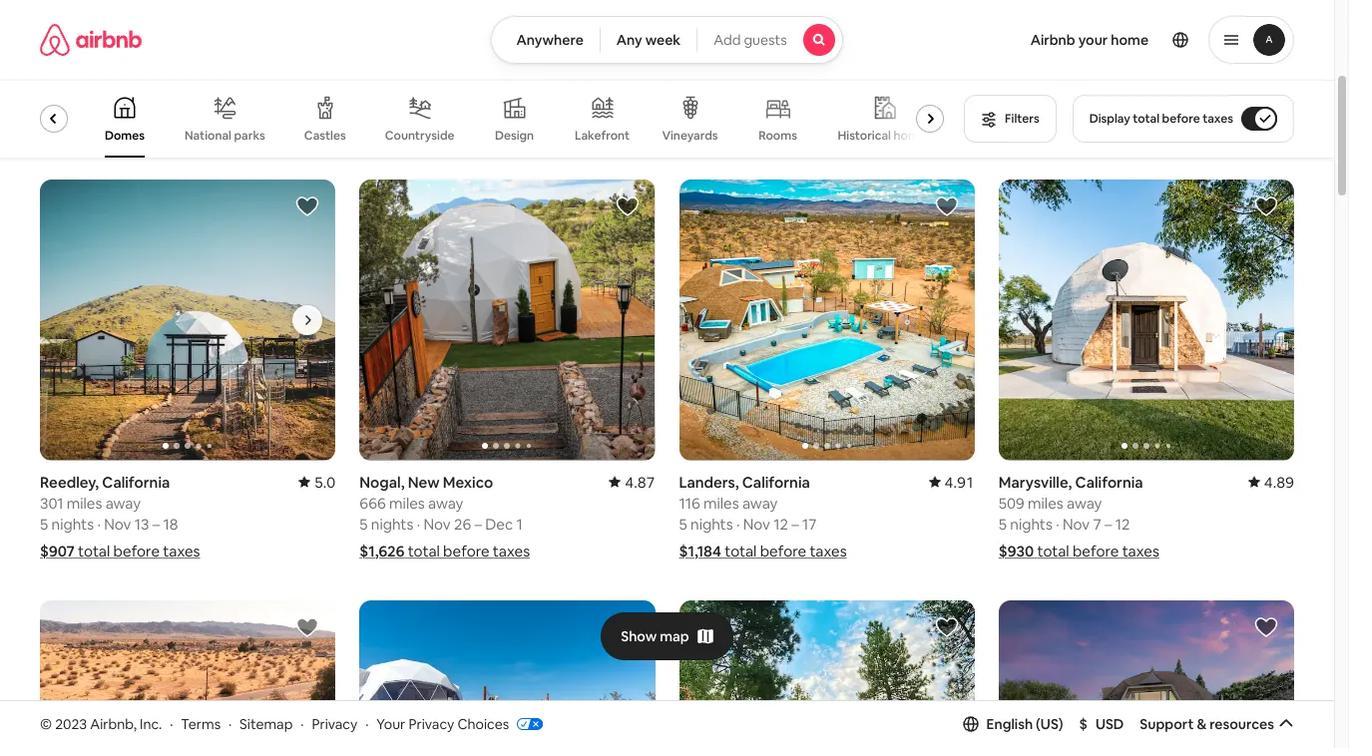 Task type: locate. For each thing, give the bounding box(es) containing it.
away inside 336 miles away 5 nights · nov 8 – 13 $1,229 total before taxes
[[1067, 73, 1102, 92]]

away down airbnb your home
[[1067, 73, 1102, 92]]

miles down reedley,
[[67, 494, 102, 513]]

nights down 301
[[51, 515, 94, 534]]

display total before taxes button
[[1073, 95, 1295, 143]]

sitemap
[[240, 716, 293, 734]]

camping
[[11, 128, 63, 144]]

before inside joshua tree, california 111 miles away 5 nights · nov 26 – dec 1 $1,056 total before taxes
[[444, 121, 490, 140]]

2023
[[55, 716, 87, 734]]

historical homes
[[838, 128, 932, 144]]

away
[[98, 73, 134, 92], [421, 73, 456, 92], [747, 73, 782, 92], [1067, 73, 1102, 92], [105, 494, 141, 513], [428, 494, 464, 513], [743, 494, 778, 513], [1067, 494, 1103, 513]]

away right 301
[[105, 494, 141, 513]]

12 inside marysville, california 509 miles away 5 nights · nov 7 – 12 $930 total before taxes
[[1116, 515, 1131, 534]]

5 down 111
[[360, 94, 368, 113]]

nights up the "$1,229"
[[1011, 94, 1053, 113]]

joshua tree, california 111 miles away 5 nights · nov 26 – dec 1 $1,056 total before taxes
[[360, 52, 530, 140]]

california up 18
[[102, 473, 170, 492]]

home
[[1112, 31, 1149, 49]]

total right display
[[1134, 111, 1160, 127]]

away up nov 12 – 17
[[747, 73, 782, 92]]

add to wishlist: nogal, new mexico image
[[616, 195, 640, 219]]

total right $930
[[1038, 542, 1070, 561]]

filters button
[[965, 95, 1057, 143]]

before
[[1163, 111, 1201, 127], [123, 121, 169, 140], [444, 121, 490, 140], [752, 121, 799, 140], [1083, 121, 1129, 140], [113, 542, 160, 561], [443, 542, 490, 561], [760, 542, 807, 561], [1073, 542, 1120, 561]]

1 inside joshua tree, california 111 miles away 5 nights · nov 26 – dec 1 $1,056 total before taxes
[[517, 94, 523, 113]]

add to wishlist: sonoma, california image
[[1255, 616, 1279, 640]]

total right the "$1,229"
[[1048, 121, 1080, 140]]

(us)
[[1037, 716, 1064, 734]]

airbnb
[[1031, 31, 1076, 49]]

total right $1,056
[[408, 121, 440, 140]]

total right the $1,184
[[725, 542, 757, 561]]

26 inside joshua tree, california 111 miles away 5 nights · nov 26 – dec 1 $1,056 total before taxes
[[454, 94, 471, 113]]

5 down 509
[[999, 515, 1007, 534]]

any
[[617, 31, 643, 49]]

4.97
[[1265, 52, 1295, 71]]

before right display
[[1163, 111, 1201, 127]]

before right the $1,184
[[760, 542, 807, 561]]

5 down 301
[[40, 515, 48, 534]]

1 vertical spatial 13
[[135, 515, 149, 534]]

· down reedley,
[[97, 515, 101, 534]]

None search field
[[492, 16, 843, 64]]

dec 3 – 8
[[104, 94, 166, 113]]

dec for nogal, new mexico
[[486, 515, 513, 534]]

taxes inside reedley, california 301 miles away 5 nights · nov 13 – 18 $907 total before taxes
[[163, 542, 200, 561]]

· inside "nogal, new mexico 666 miles away 5 nights · nov 26 – dec 1 $1,626 total before taxes"
[[417, 515, 420, 534]]

away up 7
[[1067, 494, 1103, 513]]

5 nights
[[40, 94, 94, 113], [679, 94, 733, 113]]

group
[[9, 80, 953, 158], [40, 180, 336, 461], [360, 180, 656, 461], [679, 180, 975, 461], [999, 180, 1295, 461], [40, 601, 336, 749], [360, 601, 656, 749], [679, 601, 975, 749], [999, 601, 1295, 749]]

privacy left 'your'
[[312, 716, 358, 734]]

2 8 from the left
[[1094, 94, 1103, 113]]

1 5 nights from the left
[[40, 94, 94, 113]]

california right landers,
[[743, 473, 811, 492]]

4.91
[[945, 473, 975, 492]]

total inside "nogal, new mexico 666 miles away 5 nights · nov 26 – dec 1 $1,626 total before taxes"
[[408, 542, 440, 561]]

miles inside reedley, california 301 miles away 5 nights · nov 13 – 18 $907 total before taxes
[[67, 494, 102, 513]]

1 vertical spatial 1
[[517, 515, 523, 534]]

4.94
[[625, 52, 656, 71]]

privacy
[[312, 716, 358, 734], [409, 716, 455, 734]]

1 26 from the top
[[454, 94, 471, 113]]

4.87
[[625, 473, 656, 492]]

total inside joshua tree, california 111 miles away 5 nights · nov 26 – dec 1 $1,056 total before taxes
[[408, 121, 440, 140]]

5 inside "nogal, new mexico 666 miles away 5 nights · nov 26 – dec 1 $1,626 total before taxes"
[[360, 515, 368, 534]]

1 1 from the top
[[517, 94, 523, 113]]

5 nights down 740
[[679, 94, 733, 113]]

privacy link
[[312, 716, 358, 734]]

california inside reedley, california 301 miles away 5 nights · nov 13 – 18 $907 total before taxes
[[102, 473, 170, 492]]

before down 7
[[1073, 542, 1120, 561]]

lakefront
[[575, 128, 630, 144]]

miles down marysville,
[[1028, 494, 1064, 513]]

0 vertical spatial 17
[[803, 94, 817, 113]]

dec up design
[[486, 94, 513, 113]]

26 for 666 miles away
[[454, 515, 471, 534]]

2 5 nights from the left
[[679, 94, 733, 113]]

1 8 from the left
[[158, 94, 166, 113]]

13 for nov
[[135, 515, 149, 534]]

509
[[999, 494, 1025, 513]]

5 down 116
[[679, 515, 688, 534]]

california for marysville, california 509 miles away 5 nights · nov 7 – 12 $930 total before taxes
[[1076, 473, 1144, 492]]

miles inside 336 miles away 5 nights · nov 8 – 13 $1,229 total before taxes
[[1028, 73, 1064, 92]]

show map
[[621, 628, 690, 646]]

group containing national parks
[[9, 80, 953, 158]]

1 horizontal spatial 8
[[1094, 94, 1103, 113]]

$
[[1080, 716, 1088, 734]]

crestone, colorado 740 miles away
[[679, 52, 817, 92]]

airbnb your home link
[[1019, 19, 1161, 61]]

26 inside "nogal, new mexico 666 miles away 5 nights · nov 26 – dec 1 $1,626 total before taxes"
[[454, 515, 471, 534]]

1 horizontal spatial privacy
[[409, 716, 455, 734]]

domes
[[105, 128, 145, 144]]

– inside reedley, california 301 miles away 5 nights · nov 13 – 18 $907 total before taxes
[[152, 515, 160, 534]]

8 right 3
[[158, 94, 166, 113]]

1 inside "nogal, new mexico 666 miles away 5 nights · nov 26 – dec 1 $1,626 total before taxes"
[[517, 515, 523, 534]]

8 inside 336 miles away 5 nights · nov 8 – 13 $1,229 total before taxes
[[1094, 94, 1103, 113]]

add to wishlist: twentynine palms, california image
[[616, 616, 640, 640]]

12
[[774, 94, 789, 113], [774, 515, 789, 534], [1116, 515, 1131, 534]]

california inside marysville, california 509 miles away 5 nights · nov 7 – 12 $930 total before taxes
[[1076, 473, 1144, 492]]

1 vertical spatial 26
[[454, 515, 471, 534]]

california inside joshua tree, california 111 miles away 5 nights · nov 26 – dec 1 $1,056 total before taxes
[[452, 52, 520, 71]]

1 vertical spatial 17
[[803, 515, 817, 534]]

any week button
[[600, 16, 698, 64]]

dec inside joshua tree, california 111 miles away 5 nights · nov 26 – dec 1 $1,056 total before taxes
[[486, 94, 513, 113]]

miles down new
[[389, 494, 425, 513]]

8
[[158, 94, 166, 113], [1094, 94, 1103, 113]]

5 inside marysville, california 509 miles away 5 nights · nov 7 – 12 $930 total before taxes
[[999, 515, 1007, 534]]

away inside crestone, colorado 740 miles away
[[747, 73, 782, 92]]

add to wishlist: idyllwild-pine cove, california image
[[935, 616, 959, 640]]

– inside marysville, california 509 miles away 5 nights · nov 7 – 12 $930 total before taxes
[[1105, 515, 1113, 534]]

california right tree,
[[452, 52, 520, 71]]

before inside button
[[1163, 111, 1201, 127]]

0 horizontal spatial 8
[[158, 94, 166, 113]]

26
[[454, 94, 471, 113], [454, 515, 471, 534]]

away up dec 3 – 8
[[98, 73, 134, 92]]

740
[[679, 73, 705, 92]]

2 privacy from the left
[[409, 716, 455, 734]]

0 vertical spatial 26
[[454, 94, 471, 113]]

airbnb your home
[[1031, 31, 1149, 49]]

13 down home
[[1117, 94, 1131, 113]]

week
[[646, 31, 681, 49]]

1 privacy from the left
[[312, 716, 358, 734]]

13 left 18
[[135, 515, 149, 534]]

nov inside 336 miles away 5 nights · nov 8 – 13 $1,229 total before taxes
[[1063, 94, 1091, 113]]

terms · sitemap · privacy ·
[[181, 716, 369, 734]]

4.89 out of 5 average rating image
[[1249, 473, 1295, 492]]

california for landers, california 116 miles away 5 nights · nov 12 – 17 $1,184 total before taxes
[[743, 473, 811, 492]]

0 horizontal spatial privacy
[[312, 716, 358, 734]]

$1,626
[[360, 542, 405, 561]]

4.94 out of 5 average rating image
[[609, 52, 656, 71]]

8 down the your
[[1094, 94, 1103, 113]]

2 17 from the top
[[803, 515, 817, 534]]

57
[[40, 73, 56, 92]]

terms link
[[181, 716, 221, 734]]

– inside 336 miles away 5 nights · nov 8 – 13 $1,229 total before taxes
[[1106, 94, 1113, 113]]

26 down mexico
[[454, 515, 471, 534]]

5.0
[[314, 473, 336, 492]]

· down landers,
[[737, 515, 740, 534]]

mexico
[[443, 473, 494, 492]]

display total before taxes
[[1090, 111, 1234, 127]]

homes
[[894, 128, 932, 144]]

· right inc.
[[170, 716, 173, 734]]

0 horizontal spatial 13
[[135, 515, 149, 534]]

5
[[40, 94, 48, 113], [360, 94, 368, 113], [679, 94, 688, 113], [999, 94, 1007, 113], [40, 515, 48, 534], [360, 515, 368, 534], [679, 515, 688, 534], [999, 515, 1007, 534]]

4.97 out of 5 average rating image
[[1249, 52, 1295, 71]]

privacy right 'your'
[[409, 716, 455, 734]]

usd
[[1096, 716, 1125, 734]]

total right $1,626
[[408, 542, 440, 561]]

·
[[417, 94, 420, 113], [1057, 94, 1060, 113], [97, 515, 101, 534], [417, 515, 420, 534], [737, 515, 740, 534], [1057, 515, 1060, 534], [170, 716, 173, 734], [229, 716, 232, 734], [301, 716, 304, 734], [366, 716, 369, 734]]

add to wishlist: landers, california image
[[935, 195, 959, 219]]

dec down mexico
[[486, 515, 513, 534]]

· left 7
[[1057, 515, 1060, 534]]

california up 7
[[1076, 473, 1144, 492]]

before left design
[[444, 121, 490, 140]]

away right 116
[[743, 494, 778, 513]]

nights down the 666
[[371, 515, 414, 534]]

miles down landers,
[[704, 494, 740, 513]]

· right filters
[[1057, 94, 1060, 113]]

nights up $1,056
[[371, 94, 414, 113]]

5 inside joshua tree, california 111 miles away 5 nights · nov 26 – dec 1 $1,056 total before taxes
[[360, 94, 368, 113]]

away down new
[[428, 494, 464, 513]]

5 down 740
[[679, 94, 688, 113]]

total
[[1134, 111, 1160, 127], [88, 121, 120, 140], [408, 121, 440, 140], [717, 121, 749, 140], [1048, 121, 1080, 140], [78, 542, 110, 561], [408, 542, 440, 561], [725, 542, 757, 561], [1038, 542, 1070, 561]]

dec inside "nogal, new mexico 666 miles away 5 nights · nov 26 – dec 1 $1,626 total before taxes"
[[486, 515, 513, 534]]

nov inside reedley, california 301 miles away 5 nights · nov 13 – 18 $907 total before taxes
[[104, 515, 131, 534]]

before right filters
[[1083, 121, 1129, 140]]

total inside reedley, california 301 miles away 5 nights · nov 13 – 18 $907 total before taxes
[[78, 542, 110, 561]]

away inside "nogal, new mexico 666 miles away 5 nights · nov 26 – dec 1 $1,626 total before taxes"
[[428, 494, 464, 513]]

13 inside reedley, california 301 miles away 5 nights · nov 13 – 18 $907 total before taxes
[[135, 515, 149, 534]]

2 1 from the top
[[517, 515, 523, 534]]

nights inside reedley, california 301 miles away 5 nights · nov 13 – 18 $907 total before taxes
[[51, 515, 94, 534]]

total right $907 in the left bottom of the page
[[78, 542, 110, 561]]

nights
[[51, 94, 94, 113], [371, 94, 414, 113], [691, 94, 733, 113], [1011, 94, 1053, 113], [51, 515, 94, 534], [371, 515, 414, 534], [691, 515, 733, 534], [1011, 515, 1053, 534]]

total inside marysville, california 509 miles away 5 nights · nov 7 – 12 $930 total before taxes
[[1038, 542, 1070, 561]]

before inside 336 miles away 5 nights · nov 8 – 13 $1,229 total before taxes
[[1083, 121, 1129, 140]]

profile element
[[867, 0, 1295, 80]]

your
[[377, 716, 406, 734]]

nights down 509
[[1011, 515, 1053, 534]]

before right $907 in the left bottom of the page
[[113, 542, 160, 561]]

· down new
[[417, 515, 420, 534]]

5 down the 666
[[360, 515, 368, 534]]

0 vertical spatial 13
[[1117, 94, 1131, 113]]

13 inside 336 miles away 5 nights · nov 8 – 13 $1,229 total before taxes
[[1117, 94, 1131, 113]]

before down mexico
[[443, 542, 490, 561]]

nights up the $1,184
[[691, 515, 733, 534]]

miles down crestone,
[[708, 73, 743, 92]]

– inside joshua tree, california 111 miles away 5 nights · nov 26 – dec 1 $1,056 total before taxes
[[475, 94, 482, 113]]

$907
[[40, 542, 75, 561]]

taxes inside marysville, california 509 miles away 5 nights · nov 7 – 12 $930 total before taxes
[[1123, 542, 1160, 561]]

before inside landers, california 116 miles away 5 nights · nov 12 – 17 $1,184 total before taxes
[[760, 542, 807, 561]]

miles inside joshua tree, california 111 miles away 5 nights · nov 26 – dec 1 $1,056 total before taxes
[[382, 73, 417, 92]]

before inside "nogal, new mexico 666 miles away 5 nights · nov 26 – dec 1 $1,626 total before taxes"
[[443, 542, 490, 561]]

1 horizontal spatial 13
[[1117, 94, 1131, 113]]

17
[[803, 94, 817, 113], [803, 515, 817, 534]]

2 26 from the top
[[454, 515, 471, 534]]

–
[[147, 94, 154, 113], [475, 94, 482, 113], [792, 94, 800, 113], [1106, 94, 1113, 113], [152, 515, 160, 534], [475, 515, 482, 534], [792, 515, 800, 534], [1105, 515, 1113, 534]]

· inside marysville, california 509 miles away 5 nights · nov 7 – 12 $930 total before taxes
[[1057, 515, 1060, 534]]

miles right 57
[[60, 73, 95, 92]]

5 nights up $1,579
[[40, 94, 94, 113]]

none search field containing anywhere
[[492, 16, 843, 64]]

add guests button
[[697, 16, 843, 64]]

5 down "336"
[[999, 94, 1007, 113]]

· inside joshua tree, california 111 miles away 5 nights · nov 26 – dec 1 $1,056 total before taxes
[[417, 94, 420, 113]]

historical
[[838, 128, 892, 144]]

away inside marysville, california 509 miles away 5 nights · nov 7 – 12 $930 total before taxes
[[1067, 494, 1103, 513]]

1 for nogal, new mexico
[[517, 515, 523, 534]]

before inside marysville, california 509 miles away 5 nights · nov 7 – 12 $930 total before taxes
[[1073, 542, 1120, 561]]

· up the countryside
[[417, 94, 420, 113]]

california inside landers, california 116 miles away 5 nights · nov 12 – 17 $1,184 total before taxes
[[743, 473, 811, 492]]

©
[[40, 716, 52, 734]]

26 up the countryside
[[454, 94, 471, 113]]

away down tree,
[[421, 73, 456, 92]]

nogal,
[[360, 473, 405, 492]]

– inside landers, california 116 miles away 5 nights · nov 12 – 17 $1,184 total before taxes
[[792, 515, 800, 534]]

$1,579 total before taxes
[[40, 121, 210, 140]]

miles down joshua
[[382, 73, 417, 92]]

5 nights for $765
[[679, 94, 733, 113]]

miles inside "nogal, new mexico 666 miles away 5 nights · nov 26 – dec 1 $1,626 total before taxes"
[[389, 494, 425, 513]]

1 horizontal spatial 5 nights
[[679, 94, 733, 113]]

dec
[[104, 94, 132, 113], [486, 94, 513, 113], [486, 515, 513, 534]]

miles right "336"
[[1028, 73, 1064, 92]]

0 vertical spatial 1
[[517, 94, 523, 113]]

dec left 3
[[104, 94, 132, 113]]

taxes
[[1203, 111, 1234, 127], [173, 121, 210, 140], [493, 121, 530, 140], [802, 121, 839, 140], [1133, 121, 1170, 140], [163, 542, 200, 561], [493, 542, 530, 561], [810, 542, 847, 561], [1123, 542, 1160, 561]]

26 for 111 miles away
[[454, 94, 471, 113]]

0 horizontal spatial 5 nights
[[40, 94, 94, 113]]

336 miles away 5 nights · nov 8 – 13 $1,229 total before taxes
[[999, 73, 1170, 140]]



Task type: vqa. For each thing, say whether or not it's contained in the screenshot.
english
yes



Task type: describe. For each thing, give the bounding box(es) containing it.
116
[[679, 494, 701, 513]]

5 down 57
[[40, 94, 48, 113]]

nights inside "nogal, new mexico 666 miles away 5 nights · nov 26 – dec 1 $1,626 total before taxes"
[[371, 515, 414, 534]]

· right "terms"
[[229, 716, 232, 734]]

national
[[185, 128, 232, 144]]

colorado
[[752, 52, 817, 71]]

taxes inside 336 miles away 5 nights · nov 8 – 13 $1,229 total before taxes
[[1133, 121, 1170, 140]]

vineyards
[[663, 128, 718, 144]]

taxes inside button
[[1203, 111, 1234, 127]]

taxes inside landers, california 116 miles away 5 nights · nov 12 – 17 $1,184 total before taxes
[[810, 542, 847, 561]]

5 inside 336 miles away 5 nights · nov 8 – 13 $1,229 total before taxes
[[999, 94, 1007, 113]]

1 17 from the top
[[803, 94, 817, 113]]

nov inside "nogal, new mexico 666 miles away 5 nights · nov 26 – dec 1 $1,626 total before taxes"
[[424, 515, 451, 534]]

show map button
[[601, 613, 734, 661]]

– inside "nogal, new mexico 666 miles away 5 nights · nov 26 – dec 1 $1,626 total before taxes"
[[475, 515, 482, 534]]

nights inside marysville, california 509 miles away 5 nights · nov 7 – 12 $930 total before taxes
[[1011, 515, 1053, 534]]

castles
[[304, 128, 346, 144]]

$ usd
[[1080, 716, 1125, 734]]

english
[[987, 716, 1034, 734]]

nogal, new mexico 666 miles away 5 nights · nov 26 – dec 1 $1,626 total before taxes
[[360, 473, 530, 561]]

away inside reedley, california 301 miles away 5 nights · nov 13 – 18 $907 total before taxes
[[105, 494, 141, 513]]

taxes inside "nogal, new mexico 666 miles away 5 nights · nov 26 – dec 1 $1,626 total before taxes"
[[493, 542, 530, 561]]

before down nov 12 – 17
[[752, 121, 799, 140]]

crestone,
[[679, 52, 749, 71]]

4.87 out of 5 average rating image
[[609, 473, 656, 492]]

landers, california 116 miles away 5 nights · nov 12 – 17 $1,184 total before taxes
[[679, 473, 847, 561]]

5 inside landers, california 116 miles away 5 nights · nov 12 – 17 $1,184 total before taxes
[[679, 515, 688, 534]]

nov inside joshua tree, california 111 miles away 5 nights · nov 26 – dec 1 $1,056 total before taxes
[[424, 94, 451, 113]]

4.91 out of 5 average rating image
[[929, 473, 975, 492]]

miles inside crestone, colorado 740 miles away
[[708, 73, 743, 92]]

nights inside landers, california 116 miles away 5 nights · nov 12 – 17 $1,184 total before taxes
[[691, 515, 733, 534]]

add to wishlist: reedley, california image
[[296, 195, 320, 219]]

$1,579
[[40, 121, 84, 140]]

taxes inside joshua tree, california 111 miles away 5 nights · nov 26 – dec 1 $1,056 total before taxes
[[493, 121, 530, 140]]

away inside joshua tree, california 111 miles away 5 nights · nov 26 – dec 1 $1,056 total before taxes
[[421, 73, 456, 92]]

3
[[135, 94, 144, 113]]

$765 total before taxes
[[679, 121, 839, 140]]

· left 'your'
[[366, 716, 369, 734]]

your privacy choices
[[377, 716, 509, 734]]

nights inside joshua tree, california 111 miles away 5 nights · nov 26 – dec 1 $1,056 total before taxes
[[371, 94, 414, 113]]

english (us)
[[987, 716, 1064, 734]]

anywhere
[[517, 31, 584, 49]]

111
[[360, 73, 378, 92]]

reedley, california 301 miles away 5 nights · nov 13 – 18 $907 total before taxes
[[40, 473, 200, 561]]

nights inside 336 miles away 5 nights · nov 8 – 13 $1,229 total before taxes
[[1011, 94, 1053, 113]]

rooms
[[759, 128, 798, 144]]

design
[[495, 128, 534, 144]]

1 for joshua tree, california
[[517, 94, 523, 113]]

add to wishlist: joshua tree, california image
[[296, 616, 320, 640]]

choices
[[458, 716, 509, 734]]

$1,184
[[679, 542, 722, 561]]

5 inside reedley, california 301 miles away 5 nights · nov 13 – 18 $907 total before taxes
[[40, 515, 48, 534]]

13 for –
[[1117, 94, 1131, 113]]

nights down the 57 miles away
[[51, 94, 94, 113]]

add
[[714, 31, 741, 49]]

any week
[[617, 31, 681, 49]]

guests
[[744, 31, 787, 49]]

support
[[1141, 716, 1195, 734]]

666
[[360, 494, 386, 513]]

anywhere button
[[492, 16, 601, 64]]

nov 12 – 17
[[744, 94, 817, 113]]

your
[[1079, 31, 1109, 49]]

4.89
[[1265, 473, 1295, 492]]

301
[[40, 494, 63, 513]]

national parks
[[185, 128, 265, 144]]

away inside landers, california 116 miles away 5 nights · nov 12 – 17 $1,184 total before taxes
[[743, 494, 778, 513]]

$930
[[999, 542, 1035, 561]]

before down 3
[[123, 121, 169, 140]]

add guests
[[714, 31, 787, 49]]

© 2023 airbnb, inc. ·
[[40, 716, 173, 734]]

support & resources button
[[1141, 716, 1295, 734]]

5.0 out of 5 average rating image
[[298, 473, 336, 492]]

resources
[[1210, 716, 1275, 734]]

marysville, california 509 miles away 5 nights · nov 7 – 12 $930 total before taxes
[[999, 473, 1160, 561]]

your privacy choices link
[[377, 716, 543, 735]]

miles inside marysville, california 509 miles away 5 nights · nov 7 – 12 $930 total before taxes
[[1028, 494, 1064, 513]]

joshua
[[360, 52, 410, 71]]

inc.
[[140, 716, 162, 734]]

parks
[[234, 128, 265, 144]]

new
[[408, 473, 440, 492]]

map
[[660, 628, 690, 646]]

miles inside landers, california 116 miles away 5 nights · nov 12 – 17 $1,184 total before taxes
[[704, 494, 740, 513]]

total inside 336 miles away 5 nights · nov 8 – 13 $1,229 total before taxes
[[1048, 121, 1080, 140]]

dec for joshua tree, california
[[486, 94, 513, 113]]

california for reedley, california 301 miles away 5 nights · nov 13 – 18 $907 total before taxes
[[102, 473, 170, 492]]

tree,
[[413, 52, 449, 71]]

total inside landers, california 116 miles away 5 nights · nov 12 – 17 $1,184 total before taxes
[[725, 542, 757, 561]]

18
[[163, 515, 178, 534]]

· inside landers, california 116 miles away 5 nights · nov 12 – 17 $1,184 total before taxes
[[737, 515, 740, 534]]

english (us) button
[[963, 716, 1064, 734]]

$765
[[679, 121, 714, 140]]

total right '$765'
[[717, 121, 749, 140]]

7
[[1094, 515, 1102, 534]]

5 nights for $1,579
[[40, 94, 94, 113]]

· inside 336 miles away 5 nights · nov 8 – 13 $1,229 total before taxes
[[1057, 94, 1060, 113]]

$1,229
[[999, 121, 1044, 140]]

airbnb,
[[90, 716, 137, 734]]

nov inside landers, california 116 miles away 5 nights · nov 12 – 17 $1,184 total before taxes
[[744, 515, 771, 534]]

sitemap link
[[240, 716, 293, 734]]

show
[[621, 628, 657, 646]]

nov inside marysville, california 509 miles away 5 nights · nov 7 – 12 $930 total before taxes
[[1063, 515, 1091, 534]]

&
[[1198, 716, 1207, 734]]

marysville,
[[999, 473, 1073, 492]]

filters
[[1006, 111, 1040, 127]]

57 miles away
[[40, 73, 134, 92]]

336
[[999, 73, 1025, 92]]

display
[[1090, 111, 1131, 127]]

reedley,
[[40, 473, 99, 492]]

17 inside landers, california 116 miles away 5 nights · nov 12 – 17 $1,184 total before taxes
[[803, 515, 817, 534]]

nights down 740
[[691, 94, 733, 113]]

· left privacy link
[[301, 716, 304, 734]]

countryside
[[385, 128, 455, 144]]

before inside reedley, california 301 miles away 5 nights · nov 13 – 18 $907 total before taxes
[[113, 542, 160, 561]]

· inside reedley, california 301 miles away 5 nights · nov 13 – 18 $907 total before taxes
[[97, 515, 101, 534]]

total inside button
[[1134, 111, 1160, 127]]

support & resources
[[1141, 716, 1275, 734]]

terms
[[181, 716, 221, 734]]

add to wishlist: marysville, california image
[[1255, 195, 1279, 219]]

total down dec 3 – 8
[[88, 121, 120, 140]]

12 inside landers, california 116 miles away 5 nights · nov 12 – 17 $1,184 total before taxes
[[774, 515, 789, 534]]

landers,
[[679, 473, 740, 492]]



